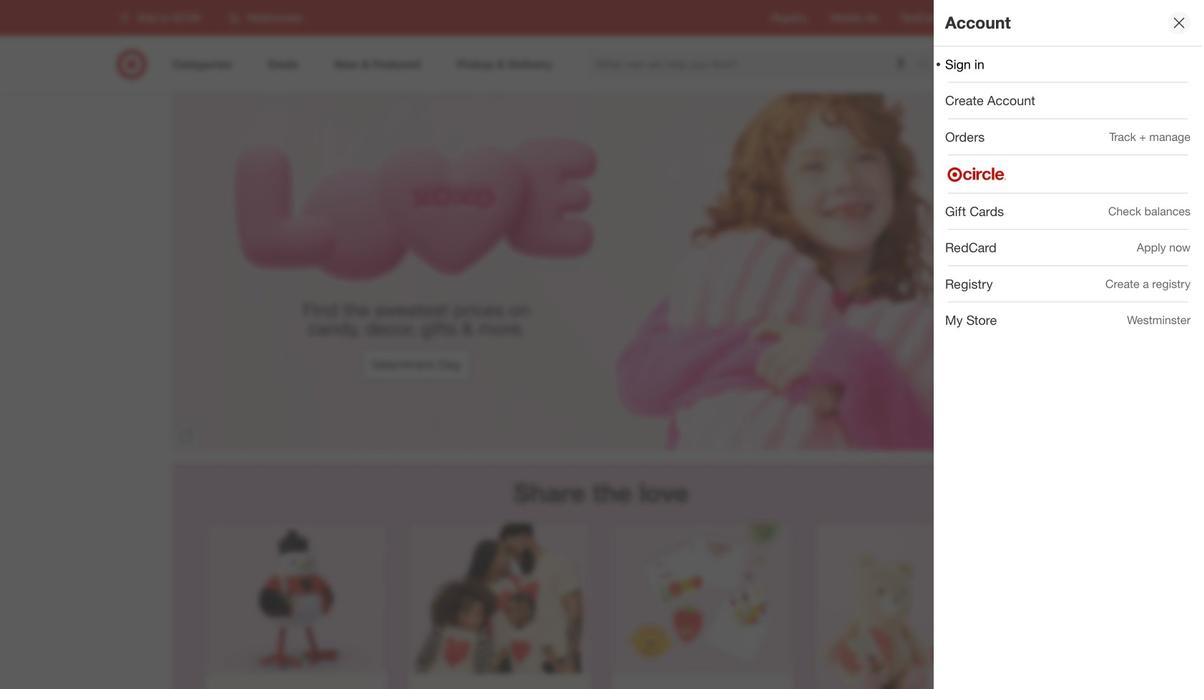 Task type: vqa. For each thing, say whether or not it's contained in the screenshot.
'What can we help you find? suggestions appear below' search box
yes



Task type: locate. For each thing, give the bounding box(es) containing it.
love image
[[172, 93, 1031, 451]]

What can we help you find? suggestions appear below search field
[[588, 49, 922, 80]]

dialog
[[934, 0, 1203, 690]]



